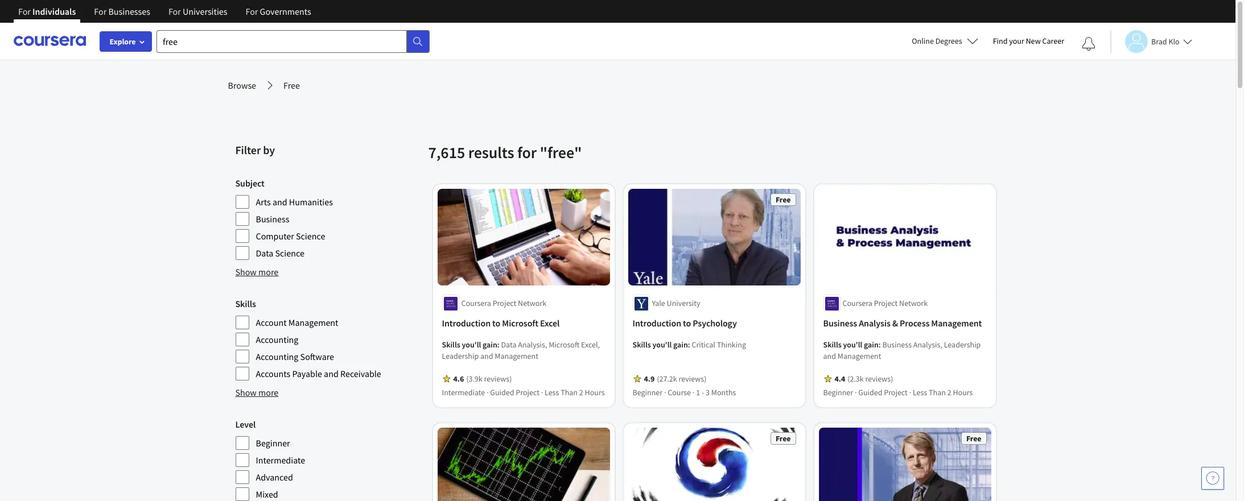Task type: describe. For each thing, give the bounding box(es) containing it.
coursera image
[[14, 32, 86, 50]]

arts
[[256, 196, 271, 208]]

4.4 (2.3k reviews)
[[835, 374, 894, 385]]

management inside business analysis, leadership and management
[[838, 352, 882, 362]]

skills you'll gain : critical thinking
[[633, 340, 746, 350]]

2 for excel
[[579, 388, 583, 398]]

gain for business
[[864, 340, 879, 350]]

show for data
[[235, 266, 257, 278]]

mixed
[[256, 489, 278, 500]]

online degrees button
[[903, 28, 988, 54]]

show more for accounts payable and receivable
[[235, 387, 279, 399]]

-
[[702, 388, 704, 398]]

explore
[[110, 36, 136, 47]]

skills you'll gain : for introduction
[[442, 340, 501, 350]]

browse link
[[228, 79, 256, 92]]

for businesses
[[94, 6, 150, 17]]

software
[[300, 351, 334, 363]]

skills up the 4.6
[[442, 340, 460, 350]]

skills group
[[235, 297, 422, 381]]

5 · from the left
[[855, 388, 857, 398]]

brad klo
[[1152, 36, 1180, 46]]

beginner · course · 1 - 3 months
[[633, 388, 736, 398]]

for for individuals
[[18, 6, 31, 17]]

beginner for beginner
[[256, 438, 290, 449]]

coursera for introduction
[[461, 299, 491, 309]]

data analysis, microsoft excel, leadership and management
[[442, 340, 600, 362]]

humanities
[[289, 196, 333, 208]]

online degrees
[[912, 36, 963, 46]]

guided for to
[[490, 388, 514, 398]]

4.6
[[453, 374, 464, 385]]

analysis
[[859, 318, 891, 329]]

online
[[912, 36, 934, 46]]

account
[[256, 317, 287, 329]]

for for governments
[[246, 6, 258, 17]]

accounts
[[256, 368, 290, 380]]

subject
[[235, 178, 265, 189]]

(2.3k
[[848, 374, 864, 385]]

to for microsoft
[[493, 318, 501, 329]]

business for business
[[256, 213, 289, 225]]

management right process
[[932, 318, 982, 329]]

4 · from the left
[[693, 388, 695, 398]]

microsoft for to
[[502, 318, 539, 329]]

business analysis & process management
[[824, 318, 982, 329]]

show more button for accounts
[[235, 386, 279, 400]]

show for accounts
[[235, 387, 257, 399]]

7,615
[[428, 142, 465, 163]]

for for universities
[[168, 6, 181, 17]]

excel,
[[581, 340, 600, 350]]

introduction for introduction to psychology
[[633, 318, 681, 329]]

business for business analysis & process management
[[824, 318, 857, 329]]

project down data analysis, microsoft excel, leadership and management
[[516, 388, 540, 398]]

computer science
[[256, 231, 325, 242]]

science for data science
[[275, 248, 305, 259]]

and inside subject group
[[273, 196, 287, 208]]

excel
[[540, 318, 560, 329]]

months
[[712, 388, 736, 398]]

introduction for introduction to microsoft excel
[[442, 318, 491, 329]]

skills inside group
[[235, 298, 256, 310]]

accounting for accounting
[[256, 334, 299, 346]]

data for analysis,
[[501, 340, 517, 350]]

analysis, for process
[[914, 340, 943, 350]]

beginner for beginner · course · 1 - 3 months
[[633, 388, 663, 398]]

computer
[[256, 231, 294, 242]]

browse
[[228, 80, 256, 91]]

4.9
[[644, 374, 655, 385]]

analysis, for excel
[[518, 340, 547, 350]]

and inside business analysis, leadership and management
[[824, 352, 836, 362]]

4.6 (3.9k reviews)
[[453, 374, 512, 385]]

degrees
[[936, 36, 963, 46]]

career
[[1043, 36, 1065, 46]]

banner navigation
[[9, 0, 320, 31]]

results
[[468, 142, 514, 163]]

psychology
[[693, 318, 737, 329]]

gain for introduction
[[483, 340, 498, 350]]

reviews) for &
[[866, 374, 894, 385]]

accounting software
[[256, 351, 334, 363]]

guided for analysis
[[859, 388, 883, 398]]

advanced
[[256, 472, 293, 483]]

1
[[696, 388, 700, 398]]

brad
[[1152, 36, 1167, 46]]

filter
[[235, 143, 261, 157]]

4.4
[[835, 374, 846, 385]]

brad klo button
[[1111, 30, 1193, 53]]

find your new career link
[[988, 34, 1070, 48]]

businesses
[[108, 6, 150, 17]]

2 gain from the left
[[674, 340, 688, 350]]

receivable
[[340, 368, 381, 380]]

new
[[1026, 36, 1041, 46]]

leadership inside data analysis, microsoft excel, leadership and management
[[442, 352, 479, 362]]

arts and humanities
[[256, 196, 333, 208]]

than for excel
[[561, 388, 578, 398]]

filter by
[[235, 143, 275, 157]]

business analysis, leadership and management
[[824, 340, 981, 362]]

hours for business analysis & process management
[[953, 388, 973, 398]]

beginner for beginner · guided project · less than 2 hours
[[824, 388, 854, 398]]

for individuals
[[18, 6, 76, 17]]

by
[[263, 143, 275, 157]]

network for excel
[[518, 299, 547, 309]]

coursera project network for to
[[461, 299, 547, 309]]

help center image
[[1206, 472, 1220, 486]]

for governments
[[246, 6, 311, 17]]

business for business analysis, leadership and management
[[883, 340, 912, 350]]

business analysis & process management link
[[824, 317, 987, 330]]

project down 4.4 (2.3k reviews)
[[884, 388, 908, 398]]



Task type: vqa. For each thing, say whether or not it's contained in the screenshot.
Businesses's For
yes



Task type: locate. For each thing, give the bounding box(es) containing it.
management down "introduction to microsoft excel" link
[[495, 352, 539, 362]]

show down data science
[[235, 266, 257, 278]]

1 horizontal spatial gain
[[674, 340, 688, 350]]

analysis, down "introduction to microsoft excel" link
[[518, 340, 547, 350]]

show
[[235, 266, 257, 278], [235, 387, 257, 399]]

2 horizontal spatial gain
[[864, 340, 879, 350]]

2 : from the left
[[688, 340, 690, 350]]

1 than from the left
[[561, 388, 578, 398]]

0 horizontal spatial introduction
[[442, 318, 491, 329]]

for left universities
[[168, 6, 181, 17]]

1 · from the left
[[487, 388, 489, 398]]

1 2 from the left
[[579, 388, 583, 398]]

show more button
[[235, 265, 279, 279], [235, 386, 279, 400]]

gain
[[483, 340, 498, 350], [674, 340, 688, 350], [864, 340, 879, 350]]

0 horizontal spatial less
[[545, 388, 559, 398]]

introduction up the 4.6
[[442, 318, 491, 329]]

1 horizontal spatial guided
[[859, 388, 883, 398]]

yale
[[652, 299, 665, 309]]

: down introduction to microsoft excel
[[498, 340, 500, 350]]

0 horizontal spatial 2
[[579, 388, 583, 398]]

data inside subject group
[[256, 248, 273, 259]]

subject group
[[235, 176, 422, 261]]

1 more from the top
[[258, 266, 279, 278]]

introduction down yale at right
[[633, 318, 681, 329]]

1 hours from the left
[[585, 388, 605, 398]]

show more button down data science
[[235, 265, 279, 279]]

science down 'computer science'
[[275, 248, 305, 259]]

reviews) for microsoft
[[484, 374, 512, 385]]

you'll down introduction to psychology
[[653, 340, 672, 350]]

1 analysis, from the left
[[518, 340, 547, 350]]

· left the 1
[[693, 388, 695, 398]]

introduction
[[442, 318, 491, 329], [633, 318, 681, 329]]

skills you'll gain :
[[442, 340, 501, 350], [824, 340, 883, 350]]

1 horizontal spatial :
[[688, 340, 690, 350]]

to inside introduction to psychology link
[[683, 318, 691, 329]]

2 more from the top
[[258, 387, 279, 399]]

2 guided from the left
[[859, 388, 883, 398]]

1 vertical spatial intermediate
[[256, 455, 305, 466]]

you'll
[[462, 340, 481, 350], [653, 340, 672, 350], [843, 340, 863, 350]]

2 horizontal spatial :
[[879, 340, 881, 350]]

2 horizontal spatial beginner
[[824, 388, 854, 398]]

1 network from the left
[[518, 299, 547, 309]]

show more down data science
[[235, 266, 279, 278]]

find your new career
[[993, 36, 1065, 46]]

to down university
[[683, 318, 691, 329]]

1 coursera from the left
[[461, 299, 491, 309]]

you'll for introduction
[[462, 340, 481, 350]]

yale university
[[652, 299, 701, 309]]

3 · from the left
[[664, 388, 666, 398]]

1 gain from the left
[[483, 340, 498, 350]]

universities
[[183, 6, 227, 17]]

None search field
[[157, 30, 430, 53]]

1 horizontal spatial leadership
[[944, 340, 981, 350]]

project
[[493, 299, 517, 309], [874, 299, 898, 309], [516, 388, 540, 398], [884, 388, 908, 398]]

show notifications image
[[1082, 37, 1096, 51]]

and inside data analysis, microsoft excel, leadership and management
[[480, 352, 493, 362]]

free
[[284, 80, 300, 91], [776, 195, 791, 205], [776, 434, 791, 444], [967, 434, 982, 444]]

skills you'll gain : for business
[[824, 340, 883, 350]]

analysis, inside business analysis, leadership and management
[[914, 340, 943, 350]]

and inside skills group
[[324, 368, 339, 380]]

show up level on the left of the page
[[235, 387, 257, 399]]

critical
[[692, 340, 716, 350]]

1 horizontal spatial introduction
[[633, 318, 681, 329]]

4 for from the left
[[246, 6, 258, 17]]

1 show more from the top
[[235, 266, 279, 278]]

:
[[498, 340, 500, 350], [688, 340, 690, 350], [879, 340, 881, 350]]

2 analysis, from the left
[[914, 340, 943, 350]]

skills up account
[[235, 298, 256, 310]]

business inside subject group
[[256, 213, 289, 225]]

business left analysis
[[824, 318, 857, 329]]

show more for data science
[[235, 266, 279, 278]]

coursera project network for analysis
[[843, 299, 928, 309]]

1 show more button from the top
[[235, 265, 279, 279]]

less down data analysis, microsoft excel, leadership and management
[[545, 388, 559, 398]]

leadership
[[944, 340, 981, 350], [442, 352, 479, 362]]

data down computer
[[256, 248, 273, 259]]

1 vertical spatial science
[[275, 248, 305, 259]]

1 horizontal spatial less
[[913, 388, 928, 398]]

3 reviews) from the left
[[866, 374, 894, 385]]

2 coursera from the left
[[843, 299, 873, 309]]

find
[[993, 36, 1008, 46]]

coursera up analysis
[[843, 299, 873, 309]]

What do you want to learn? text field
[[157, 30, 407, 53]]

gain down introduction to psychology
[[674, 340, 688, 350]]

intermediate up advanced
[[256, 455, 305, 466]]

1 horizontal spatial beginner
[[633, 388, 663, 398]]

reviews) up the 1
[[679, 374, 707, 385]]

0 vertical spatial business
[[256, 213, 289, 225]]

0 horizontal spatial business
[[256, 213, 289, 225]]

beginner
[[633, 388, 663, 398], [824, 388, 854, 398], [256, 438, 290, 449]]

and right "arts"
[[273, 196, 287, 208]]

analysis,
[[518, 340, 547, 350], [914, 340, 943, 350]]

0 horizontal spatial :
[[498, 340, 500, 350]]

1 vertical spatial business
[[824, 318, 857, 329]]

individuals
[[33, 6, 76, 17]]

0 horizontal spatial coursera
[[461, 299, 491, 309]]

0 horizontal spatial intermediate
[[256, 455, 305, 466]]

2 show from the top
[[235, 387, 257, 399]]

show more button down accounts
[[235, 386, 279, 400]]

accounting for accounting software
[[256, 351, 299, 363]]

2 hours from the left
[[953, 388, 973, 398]]

course
[[668, 388, 691, 398]]

for universities
[[168, 6, 227, 17]]

analysis, inside data analysis, microsoft excel, leadership and management
[[518, 340, 547, 350]]

1 horizontal spatial microsoft
[[549, 340, 580, 350]]

coursera project network up &
[[843, 299, 928, 309]]

1 vertical spatial show
[[235, 387, 257, 399]]

2 network from the left
[[900, 299, 928, 309]]

0 vertical spatial show more
[[235, 266, 279, 278]]

· down 4.6 (3.9k reviews)
[[487, 388, 489, 398]]

skills up "4.4"
[[824, 340, 842, 350]]

hours for introduction to microsoft excel
[[585, 388, 605, 398]]

account management
[[256, 317, 338, 329]]

gain down introduction to microsoft excel
[[483, 340, 498, 350]]

than for process
[[929, 388, 946, 398]]

0 vertical spatial science
[[296, 231, 325, 242]]

2
[[579, 388, 583, 398], [948, 388, 952, 398]]

beginner · guided project · less than 2 hours
[[824, 388, 973, 398]]

business down &
[[883, 340, 912, 350]]

1 vertical spatial leadership
[[442, 352, 479, 362]]

0 horizontal spatial network
[[518, 299, 547, 309]]

reviews)
[[484, 374, 512, 385], [679, 374, 707, 385], [866, 374, 894, 385]]

1 horizontal spatial data
[[501, 340, 517, 350]]

more for data
[[258, 266, 279, 278]]

intermediate inside level group
[[256, 455, 305, 466]]

1 horizontal spatial than
[[929, 388, 946, 398]]

1 for from the left
[[18, 6, 31, 17]]

1 horizontal spatial coursera
[[843, 299, 873, 309]]

you'll for business
[[843, 340, 863, 350]]

2 horizontal spatial business
[[883, 340, 912, 350]]

4.9 (27.2k reviews)
[[644, 374, 707, 385]]

more down data science
[[258, 266, 279, 278]]

1 vertical spatial show more button
[[235, 386, 279, 400]]

more
[[258, 266, 279, 278], [258, 387, 279, 399]]

2 accounting from the top
[[256, 351, 299, 363]]

guided down 4.6 (3.9k reviews)
[[490, 388, 514, 398]]

and up "4.4"
[[824, 352, 836, 362]]

skills you'll gain : up (3.9k on the left bottom
[[442, 340, 501, 350]]

2 to from the left
[[683, 318, 691, 329]]

0 horizontal spatial leadership
[[442, 352, 479, 362]]

2 skills you'll gain : from the left
[[824, 340, 883, 350]]

· down (27.2k
[[664, 388, 666, 398]]

1 introduction from the left
[[442, 318, 491, 329]]

1 horizontal spatial hours
[[953, 388, 973, 398]]

than
[[561, 388, 578, 398], [929, 388, 946, 398]]

project up &
[[874, 299, 898, 309]]

accounting up accounts
[[256, 351, 299, 363]]

level group
[[235, 418, 422, 502]]

for
[[18, 6, 31, 17], [94, 6, 107, 17], [168, 6, 181, 17], [246, 6, 258, 17]]

2 reviews) from the left
[[679, 374, 707, 385]]

explore button
[[100, 31, 152, 52]]

reviews) up 'beginner · guided project · less than 2 hours'
[[866, 374, 894, 385]]

0 horizontal spatial beginner
[[256, 438, 290, 449]]

science
[[296, 231, 325, 242], [275, 248, 305, 259]]

3 you'll from the left
[[843, 340, 863, 350]]

process
[[900, 318, 930, 329]]

: left critical
[[688, 340, 690, 350]]

more for accounts
[[258, 387, 279, 399]]

2 vertical spatial business
[[883, 340, 912, 350]]

1 horizontal spatial coursera project network
[[843, 299, 928, 309]]

business up computer
[[256, 213, 289, 225]]

2 than from the left
[[929, 388, 946, 398]]

1 horizontal spatial business
[[824, 318, 857, 329]]

1 accounting from the top
[[256, 334, 299, 346]]

·
[[487, 388, 489, 398], [541, 388, 543, 398], [664, 388, 666, 398], [693, 388, 695, 398], [855, 388, 857, 398], [910, 388, 912, 398]]

data for science
[[256, 248, 273, 259]]

beginner down "4.4"
[[824, 388, 854, 398]]

0 vertical spatial leadership
[[944, 340, 981, 350]]

0 horizontal spatial hours
[[585, 388, 605, 398]]

for left governments
[[246, 6, 258, 17]]

introduction to psychology link
[[633, 317, 796, 330]]

1 horizontal spatial skills you'll gain :
[[824, 340, 883, 350]]

intermediate
[[442, 388, 485, 398], [256, 455, 305, 466]]

introduction to microsoft excel
[[442, 318, 560, 329]]

beginner down '4.9'
[[633, 388, 663, 398]]

1 horizontal spatial intermediate
[[442, 388, 485, 398]]

accounts payable and receivable
[[256, 368, 381, 380]]

: for introduction
[[498, 340, 500, 350]]

1 show from the top
[[235, 266, 257, 278]]

for
[[517, 142, 537, 163]]

0 horizontal spatial coursera project network
[[461, 299, 547, 309]]

2 · from the left
[[541, 388, 543, 398]]

coursera up introduction to microsoft excel
[[461, 299, 491, 309]]

skills up '4.9'
[[633, 340, 651, 350]]

1 skills you'll gain : from the left
[[442, 340, 501, 350]]

data
[[256, 248, 273, 259], [501, 340, 517, 350]]

(27.2k
[[657, 374, 677, 385]]

your
[[1010, 36, 1025, 46]]

management up software
[[289, 317, 338, 329]]

· down data analysis, microsoft excel, leadership and management
[[541, 388, 543, 398]]

2 horizontal spatial reviews)
[[866, 374, 894, 385]]

1 reviews) from the left
[[484, 374, 512, 385]]

gain down analysis
[[864, 340, 879, 350]]

coursera project network
[[461, 299, 547, 309], [843, 299, 928, 309]]

0 horizontal spatial reviews)
[[484, 374, 512, 385]]

data down introduction to microsoft excel
[[501, 340, 517, 350]]

and down software
[[324, 368, 339, 380]]

1 vertical spatial more
[[258, 387, 279, 399]]

microsoft
[[502, 318, 539, 329], [549, 340, 580, 350]]

to for psychology
[[683, 318, 691, 329]]

to inside "introduction to microsoft excel" link
[[493, 318, 501, 329]]

0 vertical spatial accounting
[[256, 334, 299, 346]]

1 coursera project network from the left
[[461, 299, 547, 309]]

: down analysis
[[879, 340, 881, 350]]

reviews) for psychology
[[679, 374, 707, 385]]

business inside business analysis, leadership and management
[[883, 340, 912, 350]]

skills you'll gain : down analysis
[[824, 340, 883, 350]]

for for businesses
[[94, 6, 107, 17]]

management up '(2.3k' at the right of page
[[838, 352, 882, 362]]

to up data analysis, microsoft excel, leadership and management
[[493, 318, 501, 329]]

and up 4.6 (3.9k reviews)
[[480, 352, 493, 362]]

beginner inside level group
[[256, 438, 290, 449]]

0 vertical spatial microsoft
[[502, 318, 539, 329]]

&
[[893, 318, 898, 329]]

1 horizontal spatial you'll
[[653, 340, 672, 350]]

show more button for data
[[235, 265, 279, 279]]

accounting
[[256, 334, 299, 346], [256, 351, 299, 363]]

"free"
[[540, 142, 582, 163]]

2 horizontal spatial you'll
[[843, 340, 863, 350]]

1 horizontal spatial reviews)
[[679, 374, 707, 385]]

2 show more button from the top
[[235, 386, 279, 400]]

2 less from the left
[[913, 388, 928, 398]]

2 you'll from the left
[[653, 340, 672, 350]]

management inside data analysis, microsoft excel, leadership and management
[[495, 352, 539, 362]]

less for excel
[[545, 388, 559, 398]]

7,615 results for "free"
[[428, 142, 582, 163]]

2 coursera project network from the left
[[843, 299, 928, 309]]

intermediate for intermediate · guided project · less than 2 hours
[[442, 388, 485, 398]]

0 horizontal spatial than
[[561, 388, 578, 398]]

reviews) right (3.9k on the left bottom
[[484, 374, 512, 385]]

microsoft up data analysis, microsoft excel, leadership and management
[[502, 318, 539, 329]]

microsoft for analysis,
[[549, 340, 580, 350]]

3 : from the left
[[879, 340, 881, 350]]

1 horizontal spatial 2
[[948, 388, 952, 398]]

2 introduction from the left
[[633, 318, 681, 329]]

coursera for business
[[843, 299, 873, 309]]

1 horizontal spatial analysis,
[[914, 340, 943, 350]]

0 horizontal spatial microsoft
[[502, 318, 539, 329]]

1 vertical spatial show more
[[235, 387, 279, 399]]

microsoft inside data analysis, microsoft excel, leadership and management
[[549, 340, 580, 350]]

show more down accounts
[[235, 387, 279, 399]]

introduction to psychology
[[633, 318, 737, 329]]

you'll down analysis
[[843, 340, 863, 350]]

coursera project network up introduction to microsoft excel
[[461, 299, 547, 309]]

less down business analysis, leadership and management
[[913, 388, 928, 398]]

network for process
[[900, 299, 928, 309]]

microsoft down excel
[[549, 340, 580, 350]]

business
[[256, 213, 289, 225], [824, 318, 857, 329], [883, 340, 912, 350]]

network up process
[[900, 299, 928, 309]]

1 horizontal spatial to
[[683, 318, 691, 329]]

governments
[[260, 6, 311, 17]]

0 horizontal spatial skills you'll gain :
[[442, 340, 501, 350]]

0 horizontal spatial guided
[[490, 388, 514, 398]]

2 for process
[[948, 388, 952, 398]]

: for business
[[879, 340, 881, 350]]

university
[[667, 299, 701, 309]]

introduction to microsoft excel link
[[442, 317, 605, 330]]

more down accounts
[[258, 387, 279, 399]]

0 horizontal spatial data
[[256, 248, 273, 259]]

intermediate for intermediate
[[256, 455, 305, 466]]

1 : from the left
[[498, 340, 500, 350]]

for left individuals
[[18, 6, 31, 17]]

level
[[235, 419, 256, 430]]

guided down 4.4 (2.3k reviews)
[[859, 388, 883, 398]]

data inside data analysis, microsoft excel, leadership and management
[[501, 340, 517, 350]]

1 less from the left
[[545, 388, 559, 398]]

3 gain from the left
[[864, 340, 879, 350]]

science for computer science
[[296, 231, 325, 242]]

science down the humanities
[[296, 231, 325, 242]]

3
[[706, 388, 710, 398]]

2 show more from the top
[[235, 387, 279, 399]]

leadership inside business analysis, leadership and management
[[944, 340, 981, 350]]

thinking
[[717, 340, 746, 350]]

· down business analysis, leadership and management
[[910, 388, 912, 398]]

project up introduction to microsoft excel
[[493, 299, 517, 309]]

data science
[[256, 248, 305, 259]]

klo
[[1169, 36, 1180, 46]]

1 vertical spatial data
[[501, 340, 517, 350]]

(3.9k
[[466, 374, 483, 385]]

0 vertical spatial data
[[256, 248, 273, 259]]

intermediate down the 4.6
[[442, 388, 485, 398]]

payable
[[292, 368, 322, 380]]

2 for from the left
[[94, 6, 107, 17]]

6 · from the left
[[910, 388, 912, 398]]

1 vertical spatial microsoft
[[549, 340, 580, 350]]

1 vertical spatial accounting
[[256, 351, 299, 363]]

0 horizontal spatial you'll
[[462, 340, 481, 350]]

0 horizontal spatial to
[[493, 318, 501, 329]]

0 vertical spatial intermediate
[[442, 388, 485, 398]]

analysis, down process
[[914, 340, 943, 350]]

coursera
[[461, 299, 491, 309], [843, 299, 873, 309]]

0 horizontal spatial gain
[[483, 340, 498, 350]]

1 guided from the left
[[490, 388, 514, 398]]

beginner up advanced
[[256, 438, 290, 449]]

management
[[289, 317, 338, 329], [932, 318, 982, 329], [495, 352, 539, 362], [838, 352, 882, 362]]

network up "introduction to microsoft excel" link
[[518, 299, 547, 309]]

you'll up (3.9k on the left bottom
[[462, 340, 481, 350]]

1 to from the left
[[493, 318, 501, 329]]

intermediate · guided project · less than 2 hours
[[442, 388, 605, 398]]

0 vertical spatial show
[[235, 266, 257, 278]]

management inside skills group
[[289, 317, 338, 329]]

1 you'll from the left
[[462, 340, 481, 350]]

0 vertical spatial show more button
[[235, 265, 279, 279]]

1 horizontal spatial network
[[900, 299, 928, 309]]

less for process
[[913, 388, 928, 398]]

hours
[[585, 388, 605, 398], [953, 388, 973, 398]]

accounting down account
[[256, 334, 299, 346]]

· down '(2.3k' at the right of page
[[855, 388, 857, 398]]

0 horizontal spatial analysis,
[[518, 340, 547, 350]]

0 vertical spatial more
[[258, 266, 279, 278]]

for left businesses
[[94, 6, 107, 17]]

2 2 from the left
[[948, 388, 952, 398]]

3 for from the left
[[168, 6, 181, 17]]



